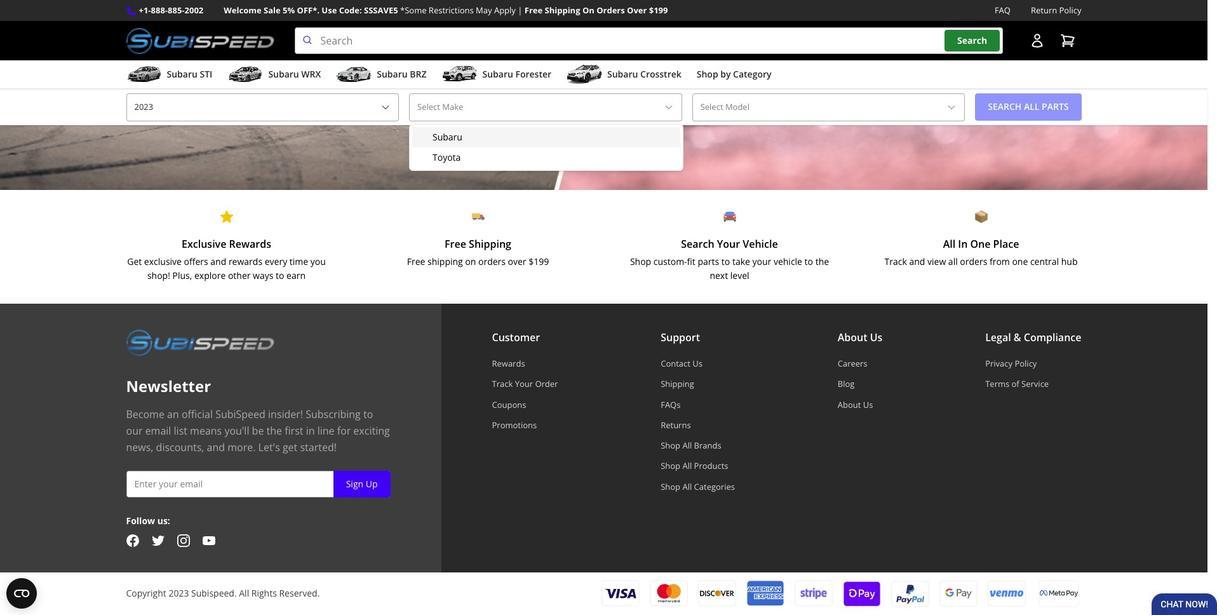 Task type: locate. For each thing, give the bounding box(es) containing it.
shipping
[[428, 255, 463, 267]]

orders down one
[[960, 255, 988, 267]]

terms
[[986, 378, 1010, 390]]

subispeed
[[216, 407, 266, 421]]

0 vertical spatial rewards
[[229, 237, 271, 251]]

0 horizontal spatial policy
[[1015, 358, 1037, 369]]

and down means at left
[[207, 440, 225, 454]]

fit
[[687, 255, 696, 267]]

0 horizontal spatial shipping
[[469, 237, 512, 251]]

return policy link
[[1031, 4, 1082, 17]]

shop left custom-
[[630, 255, 651, 267]]

an up list on the bottom left of page
[[167, 407, 179, 421]]

1 horizontal spatial the
[[816, 255, 829, 267]]

2 vertical spatial free
[[407, 255, 425, 267]]

all down shop all brands
[[683, 460, 692, 472]]

885-
[[168, 4, 185, 16]]

1 vertical spatial an
[[167, 407, 179, 421]]

0 vertical spatial $199
[[649, 4, 668, 16]]

1 vertical spatial shipping
[[469, 237, 512, 251]]

rewards up rewards
[[229, 237, 271, 251]]

free shipping free shipping on orders over $199
[[407, 237, 549, 267]]

the right vehicle
[[816, 255, 829, 267]]

0 horizontal spatial search
[[681, 237, 715, 251]]

1 vertical spatial in
[[306, 424, 315, 438]]

1 vertical spatial $199
[[529, 255, 549, 267]]

log in button
[[613, 32, 846, 66]]

group
[[412, 127, 680, 168]]

1 orders from the left
[[479, 255, 506, 267]]

terms of service link
[[986, 378, 1082, 390]]

news,
[[126, 440, 153, 454]]

and
[[211, 255, 226, 267], [910, 255, 926, 267], [207, 440, 225, 454]]

1 horizontal spatial your
[[753, 255, 772, 267]]

categories
[[694, 481, 735, 492]]

code:
[[339, 4, 362, 16]]

policy inside return policy link
[[1060, 4, 1082, 16]]

forgot your password? log in
[[613, 11, 744, 56]]

all inside all in one place track and view all orders from one central hub
[[943, 237, 956, 251]]

legal & compliance
[[986, 330, 1082, 344]]

1 horizontal spatial policy
[[1060, 4, 1082, 16]]

free left shipping at top left
[[407, 255, 425, 267]]

1 vertical spatial us
[[693, 358, 703, 369]]

get
[[127, 255, 142, 267]]

us down blog link
[[863, 399, 873, 410]]

0 horizontal spatial in
[[306, 424, 315, 438]]

shipping down contact
[[661, 378, 694, 390]]

0 vertical spatial an
[[721, 74, 732, 86]]

search inside button
[[958, 35, 988, 47]]

blog link
[[838, 378, 883, 390]]

one
[[1013, 255, 1028, 267]]

search your vehicle shop custom-fit parts to take your vehicle to the next level
[[630, 237, 829, 282]]

all for products
[[683, 460, 692, 472]]

all left brands
[[683, 440, 692, 451]]

1 horizontal spatial $199
[[649, 4, 668, 16]]

1 horizontal spatial orders
[[960, 255, 988, 267]]

subaru
[[433, 131, 463, 143]]

2 vertical spatial shipping
[[661, 378, 694, 390]]

you'll
[[225, 424, 249, 438]]

shipping
[[545, 4, 581, 16], [469, 237, 512, 251], [661, 378, 694, 390]]

about us down blog link
[[838, 399, 873, 410]]

forgot your password? link
[[613, 11, 846, 24]]

group containing subaru
[[412, 127, 680, 168]]

us up shipping link
[[693, 358, 703, 369]]

Password password field
[[613, 0, 846, 4]]

insider!
[[268, 407, 303, 421]]

about
[[838, 330, 868, 344], [838, 399, 861, 410]]

vehicle
[[743, 237, 778, 251]]

rewards
[[229, 237, 271, 251], [492, 358, 525, 369]]

shop
[[630, 255, 651, 267], [661, 440, 681, 451], [661, 460, 681, 472], [661, 481, 681, 492]]

shop all categories link
[[661, 481, 735, 492]]

and left view
[[910, 255, 926, 267]]

search
[[958, 35, 988, 47], [681, 237, 715, 251]]

and inside exclusive rewards get exclusive offers and rewards every time you shop! plus, explore other ways to earn
[[211, 255, 226, 267]]

to up exciting
[[363, 407, 373, 421]]

policy right return at the top of the page
[[1060, 4, 1082, 16]]

to left take
[[722, 255, 730, 267]]

0 vertical spatial us
[[870, 330, 883, 344]]

1 horizontal spatial an
[[721, 74, 732, 86]]

rewards up track your order at the left of the page
[[492, 358, 525, 369]]

create an account
[[690, 74, 769, 86]]

subscribing
[[306, 407, 361, 421]]

0 vertical spatial about
[[838, 330, 868, 344]]

$199 right over
[[529, 255, 549, 267]]

the inside search your vehicle shop custom-fit parts to take your vehicle to the next level
[[816, 255, 829, 267]]

shop down shop all products
[[661, 481, 681, 492]]

1 horizontal spatial search
[[958, 35, 988, 47]]

up
[[366, 478, 378, 490]]

rewards link
[[492, 358, 558, 369]]

an right create
[[721, 74, 732, 86]]

shipping link
[[661, 378, 735, 390]]

search for search
[[958, 35, 988, 47]]

1 vertical spatial free
[[445, 237, 466, 251]]

password?
[[665, 11, 711, 24]]

service
[[1022, 378, 1049, 390]]

in inside forgot your password? log in
[[735, 42, 744, 56]]

shop down returns
[[661, 440, 681, 451]]

us
[[870, 330, 883, 344], [693, 358, 703, 369], [863, 399, 873, 410]]

use
[[322, 4, 337, 16]]

coupons link
[[492, 399, 558, 410]]

us for contact us link
[[693, 358, 703, 369]]

0 horizontal spatial $199
[[529, 255, 549, 267]]

1 about us from the top
[[838, 330, 883, 344]]

in inside become an official subispeed insider! subscribing to our email list means you'll be the first in line for exciting news, discounts, and more. let's get started!
[[306, 424, 315, 438]]

0 horizontal spatial an
[[167, 407, 179, 421]]

shop all products link
[[661, 460, 735, 472]]

welcome
[[224, 4, 262, 16]]

0 vertical spatial your
[[643, 11, 663, 24]]

sign up
[[346, 478, 378, 490]]

privacy
[[986, 358, 1013, 369]]

privacy policy
[[986, 358, 1037, 369]]

$199 inside free shipping free shipping on orders over $199
[[529, 255, 549, 267]]

account
[[734, 74, 769, 86]]

0 vertical spatial search
[[958, 35, 988, 47]]

0 vertical spatial about us
[[838, 330, 883, 344]]

about us link
[[838, 399, 883, 410]]

list
[[174, 424, 187, 438]]

1 horizontal spatial track
[[885, 255, 907, 267]]

shipping inside free shipping free shipping on orders over $199
[[469, 237, 512, 251]]

and for all
[[910, 255, 926, 267]]

faqs link
[[661, 399, 735, 410]]

free up shipping at top left
[[445, 237, 466, 251]]

sssave5
[[364, 4, 398, 16]]

started!
[[300, 440, 337, 454]]

your up take
[[717, 237, 740, 251]]

0 horizontal spatial the
[[267, 424, 282, 438]]

all for brands
[[683, 440, 692, 451]]

all left rights
[[239, 587, 249, 599]]

$199 right "over"
[[649, 4, 668, 16]]

0 vertical spatial policy
[[1060, 4, 1082, 16]]

create an account link
[[690, 74, 769, 87]]

2 horizontal spatial free
[[525, 4, 543, 16]]

orders right on
[[479, 255, 506, 267]]

over
[[508, 255, 527, 267]]

about us up careers link
[[838, 330, 883, 344]]

1 vertical spatial track
[[492, 378, 513, 390]]

track left view
[[885, 255, 907, 267]]

to down every
[[276, 270, 284, 282]]

and inside all in one place track and view all orders from one central hub
[[910, 255, 926, 267]]

policy
[[1060, 4, 1082, 16], [1015, 358, 1037, 369]]

1 vertical spatial rewards
[[492, 358, 525, 369]]

0 horizontal spatial your
[[643, 11, 663, 24]]

an inside become an official subispeed insider! subscribing to our email list means you'll be the first in line for exciting news, discounts, and more. let's get started!
[[167, 407, 179, 421]]

restrictions
[[429, 4, 474, 16]]

0 vertical spatial shipping
[[545, 4, 581, 16]]

shop inside search your vehicle shop custom-fit parts to take your vehicle to the next level
[[630, 255, 651, 267]]

1 vertical spatial search
[[681, 237, 715, 251]]

2 vertical spatial us
[[863, 399, 873, 410]]

1 vertical spatial your
[[753, 255, 772, 267]]

return
[[1031, 4, 1058, 16]]

in
[[959, 237, 968, 251]]

your down vehicle
[[753, 255, 772, 267]]

your up search input field
[[643, 11, 663, 24]]

time
[[290, 255, 308, 267]]

the
[[816, 255, 829, 267], [267, 424, 282, 438]]

2 orders from the left
[[960, 255, 988, 267]]

0 vertical spatial your
[[717, 237, 740, 251]]

from
[[990, 255, 1010, 267]]

0 vertical spatial track
[[885, 255, 907, 267]]

your up coupons link
[[515, 378, 533, 390]]

shop all brands link
[[661, 440, 735, 451]]

0 vertical spatial the
[[816, 255, 829, 267]]

shop for shop all products
[[661, 460, 681, 472]]

1 vertical spatial about
[[838, 399, 861, 410]]

policy for privacy policy
[[1015, 358, 1037, 369]]

1 horizontal spatial your
[[717, 237, 740, 251]]

free
[[525, 4, 543, 16], [445, 237, 466, 251], [407, 255, 425, 267]]

shipping up on
[[469, 237, 512, 251]]

2 about us from the top
[[838, 399, 873, 410]]

to
[[722, 255, 730, 267], [805, 255, 813, 267], [276, 270, 284, 282], [363, 407, 373, 421]]

over
[[627, 4, 647, 16]]

0 vertical spatial in
[[735, 42, 744, 56]]

5%
[[283, 4, 295, 16]]

in right log
[[735, 42, 744, 56]]

us for about us link
[[863, 399, 873, 410]]

2 horizontal spatial shipping
[[661, 378, 694, 390]]

the inside become an official subispeed insider! subscribing to our email list means you'll be the first in line for exciting news, discounts, and more. let's get started!
[[267, 424, 282, 438]]

all in one place track and view all orders from one central hub
[[885, 237, 1078, 267]]

search inside search your vehicle shop custom-fit parts to take your vehicle to the next level
[[681, 237, 715, 251]]

in left line
[[306, 424, 315, 438]]

toyota
[[433, 151, 461, 163]]

us up careers link
[[870, 330, 883, 344]]

0 horizontal spatial your
[[515, 378, 533, 390]]

get
[[283, 440, 298, 454]]

and up explore on the top of the page
[[211, 255, 226, 267]]

about up careers
[[838, 330, 868, 344]]

contact us
[[661, 358, 703, 369]]

about down blog
[[838, 399, 861, 410]]

copyright 2023 subispeed. all rights reserved.
[[126, 587, 320, 599]]

newsletter
[[126, 376, 211, 397]]

rewards inside exclusive rewards get exclusive offers and rewards every time you shop! plus, explore other ways to earn
[[229, 237, 271, 251]]

shop down shop all brands
[[661, 460, 681, 472]]

every
[[265, 255, 287, 267]]

your inside search your vehicle shop custom-fit parts to take your vehicle to the next level
[[717, 237, 740, 251]]

1 vertical spatial the
[[267, 424, 282, 438]]

free right |
[[525, 4, 543, 16]]

the right be
[[267, 424, 282, 438]]

track up coupons
[[492, 378, 513, 390]]

all left in
[[943, 237, 956, 251]]

1 horizontal spatial in
[[735, 42, 744, 56]]

all down shop all products
[[683, 481, 692, 492]]

1 vertical spatial about us
[[838, 399, 873, 410]]

0 horizontal spatial rewards
[[229, 237, 271, 251]]

exciting
[[354, 424, 390, 438]]

shop for shop all categories
[[661, 481, 681, 492]]

policy up terms of service link
[[1015, 358, 1037, 369]]

*some
[[400, 4, 427, 16]]

0 horizontal spatial orders
[[479, 255, 506, 267]]

shipping left on
[[545, 4, 581, 16]]

1 vertical spatial policy
[[1015, 358, 1037, 369]]

reserved.
[[279, 587, 320, 599]]

offers
[[184, 255, 208, 267]]

shop!
[[147, 270, 170, 282]]

1 vertical spatial your
[[515, 378, 533, 390]]



Task type: vqa. For each thing, say whether or not it's contained in the screenshot.


Task type: describe. For each thing, give the bounding box(es) containing it.
+1-888-885-2002 link
[[139, 4, 204, 17]]

line
[[318, 424, 335, 438]]

you
[[311, 255, 326, 267]]

orders inside all in one place track and view all orders from one central hub
[[960, 255, 988, 267]]

all
[[949, 255, 958, 267]]

and inside become an official subispeed insider! subscribing to our email list means you'll be the first in line for exciting news, discounts, and more. let's get started!
[[207, 440, 225, 454]]

your for track
[[515, 378, 533, 390]]

brands
[[694, 440, 722, 451]]

orders inside free shipping free shipping on orders over $199
[[479, 255, 506, 267]]

welcome sale 5% off*. use code: sssave5
[[224, 4, 398, 16]]

your inside search your vehicle shop custom-fit parts to take your vehicle to the next level
[[753, 255, 772, 267]]

may
[[476, 4, 492, 16]]

on
[[465, 255, 476, 267]]

ways
[[253, 270, 274, 282]]

become
[[126, 407, 165, 421]]

search button
[[945, 30, 1000, 51]]

email
[[145, 424, 171, 438]]

shop all products
[[661, 460, 729, 472]]

to right vehicle
[[805, 255, 813, 267]]

contact us link
[[661, 358, 735, 369]]

order
[[535, 378, 558, 390]]

1 horizontal spatial shipping
[[545, 4, 581, 16]]

returns
[[661, 419, 691, 431]]

sale
[[264, 4, 281, 16]]

customer
[[492, 330, 540, 344]]

apply
[[494, 4, 516, 16]]

an for become
[[167, 407, 179, 421]]

your for search
[[717, 237, 740, 251]]

open widget image
[[6, 578, 37, 609]]

track your order link
[[492, 378, 558, 390]]

|
[[518, 4, 523, 16]]

1 horizontal spatial free
[[445, 237, 466, 251]]

and for exclusive
[[211, 255, 226, 267]]

to inside exclusive rewards get exclusive offers and rewards every time you shop! plus, explore other ways to earn
[[276, 270, 284, 282]]

to inside become an official subispeed insider! subscribing to our email list means you'll be the first in line for exciting news, discounts, and more. let's get started!
[[363, 407, 373, 421]]

on
[[583, 4, 595, 16]]

0 horizontal spatial free
[[407, 255, 425, 267]]

shop all brands
[[661, 440, 722, 451]]

legal
[[986, 330, 1012, 344]]

other
[[228, 270, 251, 282]]

track inside all in one place track and view all orders from one central hub
[[885, 255, 907, 267]]

more.
[[228, 440, 256, 454]]

parts
[[698, 255, 720, 267]]

faq link
[[995, 4, 1011, 17]]

off*.
[[297, 4, 320, 16]]

official
[[182, 407, 213, 421]]

0 vertical spatial free
[[525, 4, 543, 16]]

policy for return policy
[[1060, 4, 1082, 16]]

exclusive
[[182, 237, 226, 251]]

2 about from the top
[[838, 399, 861, 410]]

level
[[731, 270, 750, 282]]

custom-
[[654, 255, 687, 267]]

search input field
[[295, 27, 1003, 54]]

forgot
[[613, 11, 641, 24]]

search for search your vehicle shop custom-fit parts to take your vehicle to the next level
[[681, 237, 715, 251]]

+1-
[[139, 4, 151, 16]]

your inside forgot your password? log in
[[643, 11, 663, 24]]

support
[[661, 330, 700, 344]]

promotions
[[492, 419, 537, 431]]

all for categories
[[683, 481, 692, 492]]

&
[[1014, 330, 1022, 344]]

contact
[[661, 358, 691, 369]]

plus,
[[173, 270, 192, 282]]

1 horizontal spatial rewards
[[492, 358, 525, 369]]

create
[[690, 74, 718, 86]]

an for create
[[721, 74, 732, 86]]

for
[[337, 424, 351, 438]]

us:
[[157, 515, 170, 527]]

explore
[[194, 270, 226, 282]]

orders
[[597, 4, 625, 16]]

2002
[[185, 4, 204, 16]]

be
[[252, 424, 264, 438]]

follow
[[126, 515, 155, 527]]

products
[[694, 460, 729, 472]]

returns link
[[661, 419, 735, 431]]

blog
[[838, 378, 855, 390]]

become an official subispeed insider! subscribing to our email list means you'll be the first in line for exciting news, discounts, and more. let's get started!
[[126, 407, 390, 454]]

faq
[[995, 4, 1011, 16]]

shop for shop all brands
[[661, 440, 681, 451]]

of
[[1012, 378, 1020, 390]]

first
[[285, 424, 303, 438]]

let's
[[258, 440, 280, 454]]

2023
[[169, 587, 189, 599]]

view
[[928, 255, 946, 267]]

follow us:
[[126, 515, 170, 527]]

discounts,
[[156, 440, 204, 454]]

1 about from the top
[[838, 330, 868, 344]]

privacy policy link
[[986, 358, 1082, 369]]

Enter your email text field
[[126, 471, 391, 498]]

earn
[[287, 270, 306, 282]]

0 horizontal spatial track
[[492, 378, 513, 390]]



